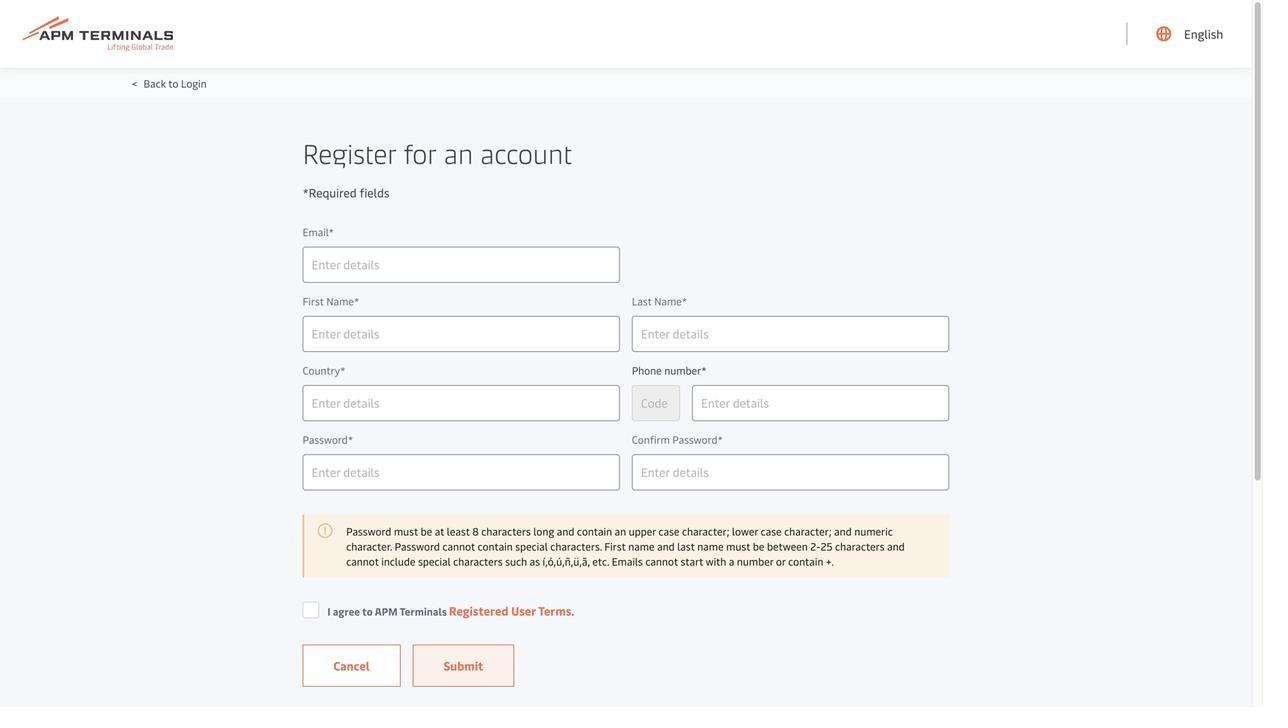 Task type: describe. For each thing, give the bounding box(es) containing it.
and up 'characters.'
[[557, 524, 575, 538]]

0 horizontal spatial cannot
[[346, 554, 379, 568]]

and left numeric
[[835, 524, 852, 538]]

0 vertical spatial an
[[444, 134, 474, 171]]

0 vertical spatial must
[[394, 524, 418, 538]]

first name*
[[303, 294, 360, 308]]

last
[[678, 539, 695, 553]]

as
[[530, 554, 540, 568]]

country*
[[303, 363, 346, 377]]

back to login link
[[141, 76, 207, 90]]

register
[[303, 134, 397, 171]]

1 password* from the left
[[303, 432, 353, 447]]

2 case from the left
[[761, 524, 782, 538]]

register for an account main content
[[0, 0, 1253, 707]]

.
[[572, 604, 575, 618]]

1 horizontal spatial be
[[753, 539, 765, 553]]

long
[[534, 524, 555, 538]]

0 vertical spatial first
[[303, 294, 324, 308]]

first inside password must be at least 8 characters long and contain an upper case character; lower case character; and numeric character. password cannot contain special characters. first name and last name must be between 2-25 characters and cannot include special characters such as í,ó,ú,ñ,ü,ã, etc. emails cannot start with a number or contain +.
[[605, 539, 626, 553]]

submit
[[444, 658, 484, 674]]

number*
[[665, 363, 707, 377]]

1 case from the left
[[659, 524, 680, 538]]

fields
[[360, 184, 390, 200]]

a
[[729, 554, 735, 568]]

register for an account
[[303, 134, 573, 171]]

account
[[481, 134, 573, 171]]

email*
[[303, 225, 334, 239]]

between
[[768, 539, 808, 553]]

password must be at least 8 characters long and contain an upper case character; lower case character; and numeric character. password cannot contain special characters. first name and last name must be between 2-25 characters and cannot include special characters such as í,ó,ú,ñ,ü,ã, etc. emails cannot start with a number or contain +. alert
[[303, 515, 950, 578]]

Email* field
[[303, 247, 620, 283]]

Password* password field
[[303, 454, 620, 491]]

1 vertical spatial special
[[418, 554, 451, 568]]

such
[[506, 554, 527, 568]]

confirm password* element
[[632, 430, 950, 448]]

Last Name* field
[[632, 316, 950, 352]]

english link
[[1157, 0, 1224, 68]]

confirm
[[632, 432, 670, 447]]

2-
[[811, 539, 821, 553]]

phone
[[632, 363, 662, 377]]

í,ó,ú,ñ,ü,ã,
[[543, 554, 590, 568]]

name* for last name*
[[655, 294, 688, 308]]

i
[[328, 604, 331, 618]]

0 vertical spatial characters
[[482, 524, 531, 538]]

numeric
[[855, 524, 893, 538]]

user
[[512, 603, 536, 619]]

and left last
[[658, 539, 675, 553]]

2 name from the left
[[698, 539, 724, 553]]

*required
[[303, 184, 357, 200]]

registered user terms link
[[449, 603, 572, 619]]

upper
[[629, 524, 656, 538]]



Task type: locate. For each thing, give the bounding box(es) containing it.
cannot down 'least'
[[443, 539, 475, 553]]

case
[[659, 524, 680, 538], [761, 524, 782, 538]]

characters right 8
[[482, 524, 531, 538]]

to left apm
[[362, 604, 373, 618]]

2 password* from the left
[[673, 432, 723, 447]]

1 name* from the left
[[327, 294, 360, 308]]

1 character; from the left
[[683, 524, 730, 538]]

case up last
[[659, 524, 680, 538]]

email* element
[[303, 223, 620, 241]]

login
[[181, 76, 207, 90]]

1 vertical spatial an
[[615, 524, 627, 538]]

0 horizontal spatial password
[[346, 524, 392, 538]]

+.
[[826, 554, 835, 568]]

0 horizontal spatial name*
[[327, 294, 360, 308]]

1 horizontal spatial contain
[[577, 524, 613, 538]]

name down upper
[[629, 539, 655, 553]]

2 character; from the left
[[785, 524, 832, 538]]

password* down "country*"
[[303, 432, 353, 447]]

name* for first name*
[[327, 294, 360, 308]]

etc.
[[593, 554, 610, 568]]

cancel link
[[303, 645, 401, 687]]

submit button
[[413, 645, 515, 687]]

least
[[447, 524, 470, 538]]

character; up 2-
[[785, 524, 832, 538]]

agree
[[333, 604, 360, 618]]

first
[[303, 294, 324, 308], [605, 539, 626, 553]]

name* inside last name* 'element'
[[655, 294, 688, 308]]

1 horizontal spatial name*
[[655, 294, 688, 308]]

1 horizontal spatial to
[[362, 604, 373, 618]]

be up number
[[753, 539, 765, 553]]

password* right confirm
[[673, 432, 723, 447]]

to
[[168, 76, 179, 90], [362, 604, 373, 618]]

registered
[[449, 603, 509, 619]]

0 horizontal spatial must
[[394, 524, 418, 538]]

2 vertical spatial contain
[[789, 554, 824, 568]]

first up emails
[[605, 539, 626, 553]]

name*
[[327, 294, 360, 308], [655, 294, 688, 308]]

last name* element
[[632, 292, 950, 310]]

password must be at least 8 characters long and contain an upper case character; lower case character; and numeric character. password cannot contain special characters. first name and last name must be between 2-25 characters and cannot include special characters such as í,ó,ú,ñ,ü,ã, etc. emails cannot start with a number or contain +.
[[346, 524, 905, 568]]

0 vertical spatial special
[[516, 539, 548, 553]]

cannot down last
[[646, 554, 678, 568]]

lower
[[733, 524, 759, 538]]

name up with
[[698, 539, 724, 553]]

characters down 8
[[454, 554, 503, 568]]

phone number*
[[632, 363, 707, 377]]

characters.
[[551, 539, 602, 553]]

1 vertical spatial must
[[727, 539, 751, 553]]

contain up 'characters.'
[[577, 524, 613, 538]]

0 horizontal spatial case
[[659, 524, 680, 538]]

emails
[[612, 554, 643, 568]]

must up include
[[394, 524, 418, 538]]

0 horizontal spatial character;
[[683, 524, 730, 538]]

*required fields
[[303, 184, 390, 200]]

and
[[557, 524, 575, 538], [835, 524, 852, 538], [658, 539, 675, 553], [888, 539, 905, 553]]

1 horizontal spatial cannot
[[443, 539, 475, 553]]

1 vertical spatial to
[[362, 604, 373, 618]]

case up between
[[761, 524, 782, 538]]

cancel
[[334, 658, 370, 674]]

must up a at the bottom of the page
[[727, 539, 751, 553]]

Enter details telephone field
[[693, 385, 950, 421]]

1 vertical spatial be
[[753, 539, 765, 553]]

contain down 8
[[478, 539, 513, 553]]

25
[[821, 539, 833, 553]]

1 horizontal spatial an
[[615, 524, 627, 538]]

1 horizontal spatial name
[[698, 539, 724, 553]]

cannot down character.
[[346, 554, 379, 568]]

for
[[404, 134, 437, 171]]

name
[[629, 539, 655, 553], [698, 539, 724, 553]]

special up the as
[[516, 539, 548, 553]]

contain down 2-
[[789, 554, 824, 568]]

back
[[144, 76, 166, 90]]

be
[[421, 524, 432, 538], [753, 539, 765, 553]]

2 name* from the left
[[655, 294, 688, 308]]

0 vertical spatial contain
[[577, 524, 613, 538]]

back to login
[[141, 76, 207, 90]]

0 horizontal spatial name
[[629, 539, 655, 553]]

1 vertical spatial contain
[[478, 539, 513, 553]]

an right for
[[444, 134, 474, 171]]

to right back at the left of the page
[[168, 76, 179, 90]]

first down email*
[[303, 294, 324, 308]]

1 vertical spatial characters
[[836, 539, 885, 553]]

0 vertical spatial be
[[421, 524, 432, 538]]

last name*
[[632, 294, 688, 308]]

name* up "country*"
[[327, 294, 360, 308]]

2 horizontal spatial cannot
[[646, 554, 678, 568]]

an
[[444, 134, 474, 171], [615, 524, 627, 538]]

to inside i agree to apm terminals registered user terms .
[[362, 604, 373, 618]]

2 vertical spatial characters
[[454, 554, 503, 568]]

first name* element
[[303, 292, 620, 310]]

0 horizontal spatial password*
[[303, 432, 353, 447]]

1 name from the left
[[629, 539, 655, 553]]

last
[[632, 294, 652, 308]]

character;
[[683, 524, 730, 538], [785, 524, 832, 538]]

characters down numeric
[[836, 539, 885, 553]]

country* element
[[303, 361, 620, 379]]

with
[[706, 554, 727, 568]]

be left at
[[421, 524, 432, 538]]

2 horizontal spatial contain
[[789, 554, 824, 568]]

an left upper
[[615, 524, 627, 538]]

and down numeric
[[888, 539, 905, 553]]

0 horizontal spatial contain
[[478, 539, 513, 553]]

cannot
[[443, 539, 475, 553], [346, 554, 379, 568], [646, 554, 678, 568]]

must
[[394, 524, 418, 538], [727, 539, 751, 553]]

0 vertical spatial password
[[346, 524, 392, 538]]

start
[[681, 554, 704, 568]]

First Name* field
[[303, 316, 620, 352]]

0 horizontal spatial first
[[303, 294, 324, 308]]

name* inside first name* element
[[327, 294, 360, 308]]

1 horizontal spatial password*
[[673, 432, 723, 447]]

special
[[516, 539, 548, 553], [418, 554, 451, 568]]

password
[[346, 524, 392, 538], [395, 539, 440, 553]]

at
[[435, 524, 445, 538]]

Code field
[[632, 385, 680, 421]]

name* right last
[[655, 294, 688, 308]]

1 horizontal spatial first
[[605, 539, 626, 553]]

confirm password*
[[632, 432, 723, 447]]

password up character.
[[346, 524, 392, 538]]

number
[[737, 554, 774, 568]]

0 horizontal spatial an
[[444, 134, 474, 171]]

english
[[1185, 26, 1224, 42]]

logo image
[[23, 16, 173, 51]]

characters
[[482, 524, 531, 538], [836, 539, 885, 553], [454, 554, 503, 568]]

password up include
[[395, 539, 440, 553]]

1 horizontal spatial must
[[727, 539, 751, 553]]

password* element
[[303, 430, 620, 448]]

an inside password must be at least 8 characters long and contain an upper case character; lower case character; and numeric character. password cannot contain special characters. first name and last name must be between 2-25 characters and cannot include special characters such as í,ó,ú,ñ,ü,ã, etc. emails cannot start with a number or contain +.
[[615, 524, 627, 538]]

Country* field
[[303, 385, 620, 421]]

0 horizontal spatial to
[[168, 76, 179, 90]]

special down at
[[418, 554, 451, 568]]

password*
[[303, 432, 353, 447], [673, 432, 723, 447]]

i agree to apm terminals registered user terms .
[[328, 603, 575, 619]]

1 horizontal spatial character;
[[785, 524, 832, 538]]

or
[[777, 554, 786, 568]]

8
[[473, 524, 479, 538]]

1 horizontal spatial special
[[516, 539, 548, 553]]

1 vertical spatial password
[[395, 539, 440, 553]]

character; up last
[[683, 524, 730, 538]]

1 vertical spatial first
[[605, 539, 626, 553]]

apm
[[375, 604, 398, 618]]

0 horizontal spatial special
[[418, 554, 451, 568]]

terminals
[[400, 604, 447, 618]]

0 vertical spatial to
[[168, 76, 179, 90]]

0 horizontal spatial be
[[421, 524, 432, 538]]

include
[[382, 554, 416, 568]]

Confirm Password* password field
[[632, 454, 950, 491]]

1 horizontal spatial password
[[395, 539, 440, 553]]

contain
[[577, 524, 613, 538], [478, 539, 513, 553], [789, 554, 824, 568]]

character.
[[346, 539, 392, 553]]

terms
[[538, 603, 572, 619]]

1 horizontal spatial case
[[761, 524, 782, 538]]



Task type: vqa. For each thing, say whether or not it's contained in the screenshot.
Instagram link
no



